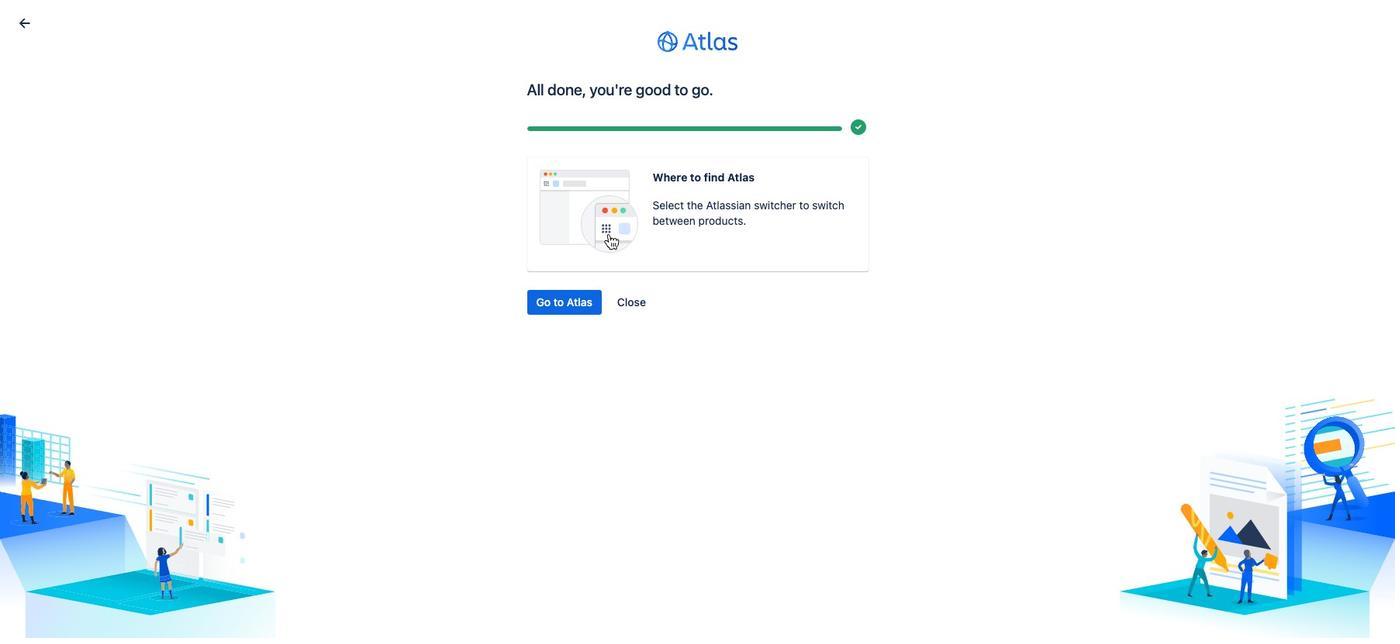 Task type: locate. For each thing, give the bounding box(es) containing it.
Search teams field
[[228, 67, 1186, 95]]

dialog
[[0, 0, 1395, 638]]

Search field
[[1104, 9, 1259, 34]]

top element
[[9, 0, 1104, 43]]

close drawer image
[[16, 14, 34, 33]]

banner
[[0, 0, 1395, 43]]



Task type: vqa. For each thing, say whether or not it's contained in the screenshot.
the Open Intercom Messenger Image
no



